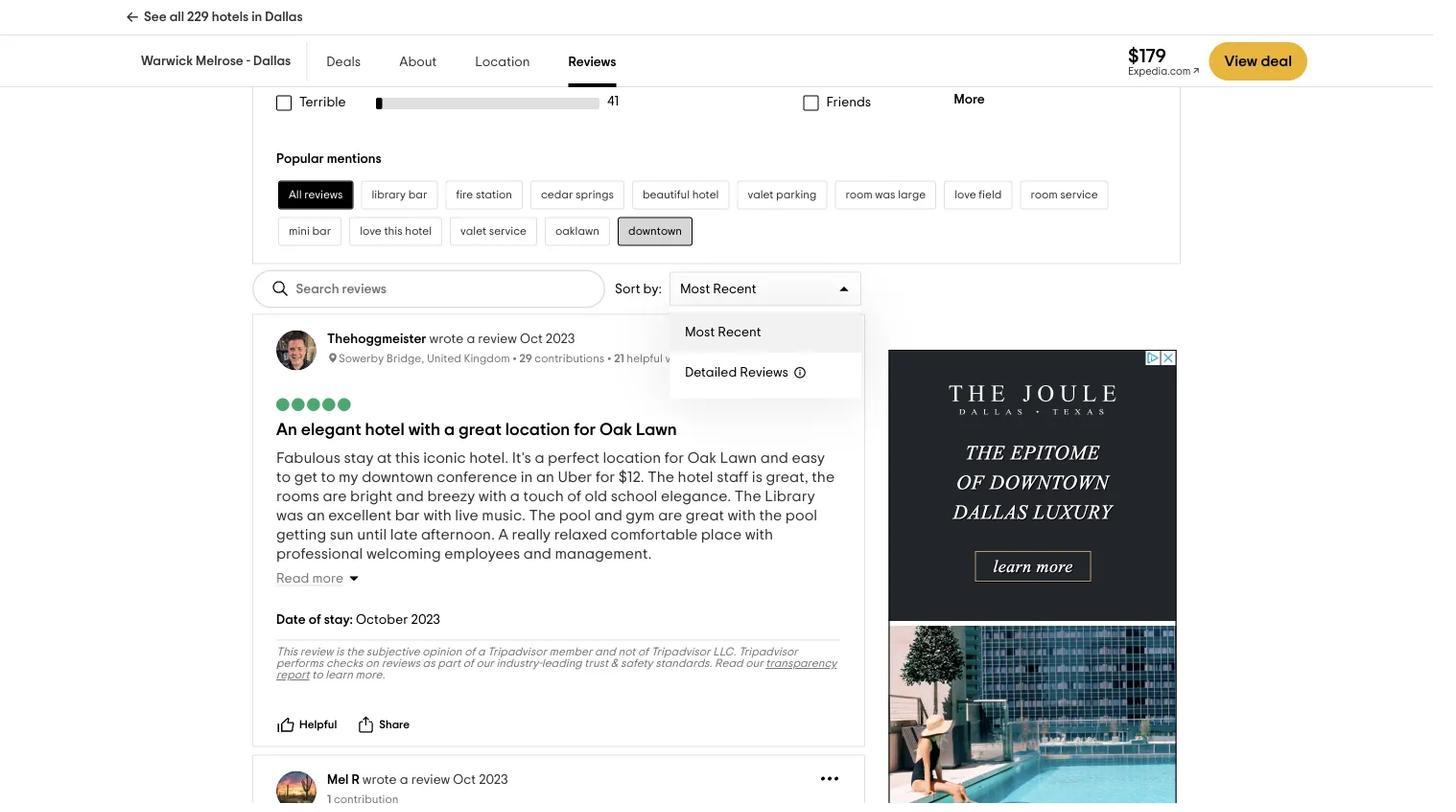 Task type: describe. For each thing, give the bounding box(es) containing it.
stay
[[344, 451, 374, 466]]

0 vertical spatial location
[[505, 422, 570, 439]]

0 horizontal spatial wrote
[[362, 774, 397, 787]]

hotel inside fabulous stay at this iconic hotel. it's a perfect location for oak lawn and easy to get to my downtown conference in an uber for $12. the hotel staff is great, the rooms are bright and breezy with a touch of old school elegance. the library was an excellent bar with live music. the pool and gym are great with the pool getting sun until late afternoon. a really relaxed comfortable place with professional welcoming employees and management.
[[678, 470, 713, 485]]

0 horizontal spatial 2023
[[411, 614, 440, 627]]

report
[[276, 670, 310, 682]]

field
[[979, 190, 1002, 201]]

1 vertical spatial reviews
[[740, 366, 788, 380]]

valet service button
[[450, 217, 537, 246]]

is inside fabulous stay at this iconic hotel. it's a perfect location for oak lawn and easy to get to my downtown conference in an uber for $12. the hotel staff is great, the rooms are bright and breezy with a touch of old school elegance. the library was an excellent bar with live music. the pool and gym are great with the pool getting sun until late afternoon. a really relaxed comfortable place with professional welcoming employees and management.
[[752, 470, 763, 485]]

this inside "button"
[[384, 226, 403, 238]]

music.
[[482, 508, 526, 523]]

view deal
[[1224, 54, 1292, 69]]

it's
[[512, 451, 531, 466]]

0 vertical spatial most
[[680, 283, 710, 296]]

hotel.
[[469, 451, 509, 466]]

contributions
[[535, 353, 605, 365]]

review inside this review is the subjective opinion of a tripadvisor member and not of tripadvisor llc. tripadvisor performs checks on reviews as part of our industry-leading trust & safety standards. read our
[[300, 647, 334, 659]]

1 vertical spatial most recent
[[685, 326, 761, 339]]

melrose
[[196, 55, 243, 68]]

a right 'it's' at the bottom left of the page
[[535, 451, 544, 466]]

uber
[[558, 470, 592, 485]]

$179
[[1128, 47, 1167, 66]]

mentions
[[327, 152, 382, 166]]

fire station button
[[446, 181, 523, 210]]

this review is the subjective opinion of a tripadvisor member and not of tripadvisor llc. tripadvisor performs checks on reviews as part of our industry-leading trust & safety standards. read our
[[276, 647, 798, 670]]

transparency report
[[276, 659, 837, 682]]

0 horizontal spatial read
[[276, 572, 309, 586]]

2 tripadvisor from the left
[[651, 647, 710, 659]]

as
[[423, 659, 435, 670]]

valet parking
[[748, 190, 817, 201]]

room service button
[[1020, 181, 1109, 210]]

warwick
[[141, 55, 193, 68]]

valet parking button
[[737, 181, 827, 210]]

a inside this review is the subjective opinion of a tripadvisor member and not of tripadvisor llc. tripadvisor performs checks on reviews as part of our industry-leading trust & safety standards. read our
[[478, 647, 485, 659]]

was inside 'button'
[[875, 190, 895, 201]]

and right bright
[[396, 489, 424, 504]]

0 vertical spatial 2023
[[546, 333, 575, 346]]

mini bar button
[[278, 217, 342, 246]]

fabulous
[[276, 451, 341, 466]]

1 horizontal spatial an
[[536, 470, 554, 485]]

hotel inside "button"
[[405, 226, 432, 238]]

easy
[[792, 451, 825, 466]]

search image
[[271, 280, 290, 299]]

bar for mini bar
[[312, 226, 331, 238]]

0 horizontal spatial oct
[[453, 774, 476, 787]]

elegance.
[[661, 489, 731, 504]]

late
[[390, 527, 418, 543]]

reviews inside this review is the subjective opinion of a tripadvisor member and not of tripadvisor llc. tripadvisor performs checks on reviews as part of our industry-leading trust & safety standards. read our
[[381, 659, 420, 670]]

2 horizontal spatial review
[[478, 333, 517, 346]]

downtown button
[[618, 217, 693, 246]]

gym
[[626, 508, 655, 523]]

read more
[[276, 572, 343, 586]]

see all 229 hotels in dallas link
[[126, 0, 303, 35]]

all
[[289, 190, 302, 201]]

96
[[607, 44, 623, 58]]

1 vertical spatial the
[[735, 489, 761, 504]]

1 vertical spatial an
[[307, 508, 325, 523]]

library bar button
[[361, 181, 438, 210]]

old
[[585, 489, 607, 504]]

member
[[549, 647, 592, 659]]

in inside fabulous stay at this iconic hotel. it's a perfect location for oak lawn and easy to get to my downtown conference in an uber for $12. the hotel staff is great, the rooms are bright and breezy with a touch of old school elegance. the library was an excellent bar with live music. the pool and gym are great with the pool getting sun until late afternoon. a really relaxed comfortable place with professional welcoming employees and management.
[[521, 470, 533, 485]]

about
[[399, 56, 437, 69]]

$12.
[[619, 470, 644, 485]]

advertisement region
[[889, 350, 1176, 805]]

checks
[[326, 659, 363, 670]]

reviews inside button
[[304, 190, 343, 201]]

deals
[[326, 56, 361, 69]]

0 horizontal spatial are
[[323, 489, 347, 504]]

a
[[498, 527, 508, 543]]

a up music.
[[510, 489, 520, 504]]

with up the place
[[728, 508, 756, 523]]

at
[[377, 451, 392, 466]]

terrible
[[299, 96, 346, 109]]

thehoggmeister
[[327, 333, 426, 346]]

cedar springs
[[541, 190, 614, 201]]

learn
[[325, 670, 353, 682]]

0 vertical spatial wrote
[[429, 333, 464, 346]]

is inside this review is the subjective opinion of a tripadvisor member and not of tripadvisor llc. tripadvisor performs checks on reviews as part of our industry-leading trust & safety standards. read our
[[336, 647, 344, 659]]

with up music.
[[478, 489, 507, 504]]

love this hotel
[[360, 226, 432, 238]]

welcoming
[[366, 546, 441, 562]]

see all 229 hotels in dallas
[[144, 11, 303, 24]]

room for room was large
[[845, 190, 873, 201]]

mini bar
[[289, 226, 331, 238]]

1 horizontal spatial oct
[[520, 333, 543, 346]]

library
[[372, 190, 406, 201]]

management.
[[555, 546, 652, 562]]

valet service
[[461, 226, 527, 238]]

excellent
[[328, 508, 391, 523]]

live
[[455, 508, 478, 523]]

cedar springs button
[[530, 181, 624, 210]]

share
[[379, 720, 410, 732]]

breezy
[[427, 489, 475, 504]]

1 vertical spatial the
[[759, 508, 782, 523]]

beautiful hotel
[[643, 190, 719, 201]]

a up iconic
[[444, 422, 455, 439]]

love for love field
[[955, 190, 976, 201]]

votes
[[665, 353, 693, 365]]

to left get
[[276, 470, 291, 485]]

poor
[[299, 70, 328, 84]]

part
[[438, 659, 460, 670]]

on
[[366, 659, 379, 670]]

bar for library bar
[[408, 190, 427, 201]]

all reviews
[[289, 190, 343, 201]]

to left my
[[321, 470, 335, 485]]

an elegant hotel with a great location for oak lawn link
[[276, 422, 677, 439]]

2 vertical spatial the
[[529, 508, 556, 523]]

2 pool from the left
[[785, 508, 817, 523]]

trust
[[584, 659, 608, 670]]

to learn more.
[[310, 670, 385, 682]]

oak inside fabulous stay at this iconic hotel. it's a perfect location for oak lawn and easy to get to my downtown conference in an uber for $12. the hotel staff is great, the rooms are bright and breezy with a touch of old school elegance. the library was an excellent bar with live music. the pool and gym are great with the pool getting sun until late afternoon. a really relaxed comfortable place with professional welcoming employees and management.
[[687, 451, 717, 466]]

transparency report link
[[276, 659, 837, 682]]

0 horizontal spatial oak
[[600, 422, 632, 439]]

my
[[339, 470, 358, 485]]

comfortable
[[611, 527, 698, 543]]

great,
[[766, 470, 808, 485]]

more.
[[355, 670, 385, 682]]

see
[[144, 11, 167, 24]]

bright
[[350, 489, 393, 504]]

room was large button
[[835, 181, 936, 210]]

good
[[330, 19, 365, 33]]

employees
[[444, 546, 520, 562]]

rooms
[[276, 489, 319, 504]]

detailed reviews
[[685, 366, 788, 380]]

hotel up at
[[365, 422, 405, 439]]

2 vertical spatial for
[[596, 470, 615, 485]]

and up great,
[[760, 451, 788, 466]]

an
[[276, 422, 297, 439]]

valet for valet service
[[461, 226, 486, 238]]

by:
[[643, 283, 662, 296]]

safety
[[621, 659, 653, 670]]

to left the learn
[[312, 670, 323, 682]]

Search search field
[[296, 281, 436, 298]]

with down breezy
[[423, 508, 452, 523]]

all
[[169, 11, 184, 24]]

of inside fabulous stay at this iconic hotel. it's a perfect location for oak lawn and easy to get to my downtown conference in an uber for $12. the hotel staff is great, the rooms are bright and breezy with a touch of old school elegance. the library was an excellent bar with live music. the pool and gym are great with the pool getting sun until late afternoon. a really relaxed comfortable place with professional welcoming employees and management.
[[567, 489, 581, 504]]

-
[[246, 55, 250, 68]]

downtown inside button
[[628, 226, 682, 238]]

great inside fabulous stay at this iconic hotel. it's a perfect location for oak lawn and easy to get to my downtown conference in an uber for $12. the hotel staff is great, the rooms are bright and breezy with a touch of old school elegance. the library was an excellent bar with live music. the pool and gym are great with the pool getting sun until late afternoon. a really relaxed comfortable place with professional welcoming employees and management.
[[686, 508, 724, 523]]

0 vertical spatial reviews
[[568, 56, 616, 69]]

1 vertical spatial most
[[685, 326, 715, 339]]

bar inside fabulous stay at this iconic hotel. it's a perfect location for oak lawn and easy to get to my downtown conference in an uber for $12. the hotel staff is great, the rooms are bright and breezy with a touch of old school elegance. the library was an excellent bar with live music. the pool and gym are great with the pool getting sun until late afternoon. a really relaxed comfortable place with professional welcoming employees and management.
[[395, 508, 420, 523]]

room service
[[1031, 190, 1098, 201]]

location inside fabulous stay at this iconic hotel. it's a perfect location for oak lawn and easy to get to my downtown conference in an uber for $12. the hotel staff is great, the rooms are bright and breezy with a touch of old school elegance. the library was an excellent bar with live music. the pool and gym are great with the pool getting sun until late afternoon. a really relaxed comfortable place with professional welcoming employees and management.
[[603, 451, 661, 466]]

leading
[[542, 659, 582, 670]]



Task type: vqa. For each thing, say whether or not it's contained in the screenshot.
Caribbean associated with $1,879
no



Task type: locate. For each thing, give the bounding box(es) containing it.
this right at
[[395, 451, 420, 466]]

recent up detailed reviews
[[718, 326, 761, 339]]

1 horizontal spatial room
[[1031, 190, 1058, 201]]

bar inside library bar button
[[408, 190, 427, 201]]

reviews up 60 on the top left of the page
[[568, 56, 616, 69]]

room inside 'room service' button
[[1031, 190, 1058, 201]]

for up old
[[596, 470, 615, 485]]

view deal button
[[1209, 42, 1307, 81]]

0 vertical spatial oak
[[600, 422, 632, 439]]

in right "hotels"
[[252, 11, 262, 24]]

3 tripadvisor from the left
[[739, 647, 798, 659]]

and inside this review is the subjective opinion of a tripadvisor member and not of tripadvisor llc. tripadvisor performs checks on reviews as part of our industry-leading trust & safety standards. read our
[[595, 647, 616, 659]]

station
[[476, 190, 512, 201]]

view
[[1224, 54, 1258, 69]]

iconic
[[423, 451, 466, 466]]

until
[[357, 527, 387, 543]]

oaklawn
[[555, 226, 600, 238]]

fabulous stay at this iconic hotel. it's a perfect location for oak lawn and easy to get to my downtown conference in an uber for $12. the hotel staff is great, the rooms are bright and breezy with a touch of old school elegance. the library was an excellent bar with live music. the pool and gym are great with the pool getting sun until late afternoon. a really relaxed comfortable place with professional welcoming employees and management.
[[276, 451, 835, 562]]

0 vertical spatial recent
[[713, 283, 757, 296]]

service
[[1060, 190, 1098, 201], [489, 226, 527, 238]]

mel r wrote a review oct 2023
[[327, 774, 508, 787]]

love down library
[[360, 226, 382, 238]]

afternoon.
[[421, 527, 495, 543]]

this
[[276, 647, 298, 659]]

performs
[[276, 659, 324, 670]]

0 horizontal spatial valet
[[461, 226, 486, 238]]

and down the really
[[524, 546, 551, 562]]

deal
[[1261, 54, 1292, 69]]

1 horizontal spatial review
[[411, 774, 450, 787]]

date
[[276, 614, 306, 627]]

and left not
[[595, 647, 616, 659]]

valet down fire
[[461, 226, 486, 238]]

1 vertical spatial reviews
[[381, 659, 420, 670]]

most recent up detailed
[[685, 326, 761, 339]]

1 vertical spatial is
[[336, 647, 344, 659]]

springs
[[576, 190, 614, 201]]

service down station
[[489, 226, 527, 238]]

dallas up average
[[265, 11, 303, 24]]

room left large at the top of the page
[[845, 190, 873, 201]]

lawn up the staff
[[720, 451, 757, 466]]

0 horizontal spatial our
[[476, 659, 494, 670]]

0 vertical spatial are
[[323, 489, 347, 504]]

oak up elegance.
[[687, 451, 717, 466]]

review right r
[[411, 774, 450, 787]]

the
[[812, 470, 835, 485], [759, 508, 782, 523], [347, 647, 364, 659]]

the left on
[[347, 647, 364, 659]]

an up getting at the left of page
[[307, 508, 325, 523]]

1 horizontal spatial read
[[715, 659, 743, 670]]

1 vertical spatial are
[[658, 508, 682, 523]]

in down 'it's' at the bottom left of the page
[[521, 470, 533, 485]]

love inside "button"
[[360, 226, 382, 238]]

average
[[299, 45, 351, 58]]

bar inside mini bar button
[[312, 226, 331, 238]]

0 horizontal spatial review
[[300, 647, 334, 659]]

0 vertical spatial great
[[459, 422, 502, 439]]

2 vertical spatial bar
[[395, 508, 420, 523]]

recent right by:
[[713, 283, 757, 296]]

1 horizontal spatial is
[[752, 470, 763, 485]]

touch
[[523, 489, 564, 504]]

an up touch
[[536, 470, 554, 485]]

wrote right r
[[362, 774, 397, 787]]

2 horizontal spatial the
[[812, 470, 835, 485]]

really
[[512, 527, 551, 543]]

are down my
[[323, 489, 347, 504]]

downtown inside fabulous stay at this iconic hotel. it's a perfect location for oak lawn and easy to get to my downtown conference in an uber for $12. the hotel staff is great, the rooms are bright and breezy with a touch of old school elegance. the library was an excellent bar with live music. the pool and gym are great with the pool getting sun until late afternoon. a really relaxed comfortable place with professional welcoming employees and management.
[[362, 470, 433, 485]]

0 vertical spatial oct
[[520, 333, 543, 346]]

was
[[875, 190, 895, 201], [276, 508, 303, 523]]

1 horizontal spatial reviews
[[740, 366, 788, 380]]

1 horizontal spatial love
[[955, 190, 976, 201]]

hotel down library bar
[[405, 226, 432, 238]]

professional
[[276, 546, 363, 562]]

service inside "button"
[[489, 226, 527, 238]]

the down touch
[[529, 508, 556, 523]]

more
[[954, 93, 985, 106]]

1 tripadvisor from the left
[[487, 647, 547, 659]]

expedia.com
[[1128, 66, 1191, 76]]

1 vertical spatial 2023
[[411, 614, 440, 627]]

229
[[187, 11, 209, 24]]

0 vertical spatial the
[[648, 470, 674, 485]]

1 horizontal spatial service
[[1060, 190, 1098, 201]]

2 our from the left
[[746, 659, 763, 670]]

valet inside button
[[748, 190, 774, 201]]

0 vertical spatial dallas
[[265, 11, 303, 24]]

1 our from the left
[[476, 659, 494, 670]]

recent
[[713, 283, 757, 296], [718, 326, 761, 339]]

with up iconic
[[408, 422, 441, 439]]

room inside room was large 'button'
[[845, 190, 873, 201]]

1 horizontal spatial the
[[648, 470, 674, 485]]

beautiful hotel button
[[632, 181, 729, 210]]

beautiful
[[643, 190, 690, 201]]

opinion
[[422, 647, 462, 659]]

0 horizontal spatial service
[[489, 226, 527, 238]]

is right the staff
[[752, 470, 763, 485]]

0 vertical spatial is
[[752, 470, 763, 485]]

1 horizontal spatial wrote
[[429, 333, 464, 346]]

2 vertical spatial 2023
[[479, 774, 508, 787]]

the down easy
[[812, 470, 835, 485]]

place
[[701, 527, 742, 543]]

2 horizontal spatial tripadvisor
[[739, 647, 798, 659]]

location up 'it's' at the bottom left of the page
[[505, 422, 570, 439]]

1 horizontal spatial the
[[759, 508, 782, 523]]

r
[[352, 774, 360, 787]]

lawn inside fabulous stay at this iconic hotel. it's a perfect location for oak lawn and easy to get to my downtown conference in an uber for $12. the hotel staff is great, the rooms are bright and breezy with a touch of old school elegance. the library was an excellent bar with live music. the pool and gym are great with the pool getting sun until late afternoon. a really relaxed comfortable place with professional welcoming employees and management.
[[720, 451, 757, 466]]

valet left 'parking'
[[748, 190, 774, 201]]

read left more
[[276, 572, 309, 586]]

and
[[760, 451, 788, 466], [396, 489, 424, 504], [594, 508, 622, 523], [524, 546, 551, 562], [595, 647, 616, 659]]

cedar
[[541, 190, 573, 201]]

very
[[299, 19, 327, 33]]

read inside this review is the subjective opinion of a tripadvisor member and not of tripadvisor llc. tripadvisor performs checks on reviews as part of our industry-leading trust & safety standards. read our
[[715, 659, 743, 670]]

in inside see all 229 hotels in dallas link
[[252, 11, 262, 24]]

0 horizontal spatial pool
[[559, 508, 591, 523]]

most up the votes
[[685, 326, 715, 339]]

perfect
[[548, 451, 600, 466]]

2 horizontal spatial the
[[735, 489, 761, 504]]

in
[[252, 11, 262, 24], [521, 470, 533, 485]]

0 vertical spatial bar
[[408, 190, 427, 201]]

1 horizontal spatial our
[[746, 659, 763, 670]]

wrote
[[429, 333, 464, 346], [362, 774, 397, 787]]

love inside button
[[955, 190, 976, 201]]

was left large at the top of the page
[[875, 190, 895, 201]]

1 horizontal spatial 2023
[[479, 774, 508, 787]]

valet inside "button"
[[461, 226, 486, 238]]

bar right library
[[408, 190, 427, 201]]

21
[[614, 353, 624, 365]]

hotel inside button
[[692, 190, 719, 201]]

1 horizontal spatial downtown
[[628, 226, 682, 238]]

1 vertical spatial oak
[[687, 451, 717, 466]]

1 vertical spatial for
[[664, 451, 684, 466]]

the inside this review is the subjective opinion of a tripadvisor member and not of tripadvisor llc. tripadvisor performs checks on reviews as part of our industry-leading trust & safety standards. read our
[[347, 647, 364, 659]]

review right this
[[300, 647, 334, 659]]

0 horizontal spatial was
[[276, 508, 303, 523]]

0 horizontal spatial the
[[347, 647, 364, 659]]

a right part
[[478, 647, 485, 659]]

0 horizontal spatial room
[[845, 190, 873, 201]]

reviews
[[568, 56, 616, 69], [740, 366, 788, 380]]

downtown down at
[[362, 470, 433, 485]]

lawn
[[636, 422, 677, 439], [720, 451, 757, 466]]

date of stay: october 2023
[[276, 614, 440, 627]]

read right standards.
[[715, 659, 743, 670]]

1 horizontal spatial tripadvisor
[[651, 647, 710, 659]]

oct
[[520, 333, 543, 346], [453, 774, 476, 787]]

0 vertical spatial read
[[276, 572, 309, 586]]

and down old
[[594, 508, 622, 523]]

with
[[408, 422, 441, 439], [478, 489, 507, 504], [423, 508, 452, 523], [728, 508, 756, 523], [745, 527, 773, 543]]

1 vertical spatial location
[[603, 451, 661, 466]]

library bar
[[372, 190, 427, 201]]

an
[[536, 470, 554, 485], [307, 508, 325, 523]]

review up an elegant hotel with a great location for oak lawn link
[[478, 333, 517, 346]]

service right field
[[1060, 190, 1098, 201]]

oaklawn button
[[545, 217, 610, 246]]

1 horizontal spatial reviews
[[381, 659, 420, 670]]

2 vertical spatial review
[[411, 774, 450, 787]]

our right the llc.
[[746, 659, 763, 670]]

0 horizontal spatial the
[[529, 508, 556, 523]]

service inside button
[[1060, 190, 1098, 201]]

fire
[[456, 190, 473, 201]]

1 vertical spatial downtown
[[362, 470, 433, 485]]

1 pool from the left
[[559, 508, 591, 523]]

dallas inside see all 229 hotels in dallas link
[[265, 11, 303, 24]]

great
[[459, 422, 502, 439], [686, 508, 724, 523]]

lawn up $12.
[[636, 422, 677, 439]]

0 vertical spatial for
[[574, 422, 596, 439]]

0 horizontal spatial location
[[505, 422, 570, 439]]

large
[[898, 190, 926, 201]]

tripadvisor
[[487, 647, 547, 659], [651, 647, 710, 659], [739, 647, 798, 659]]

1 horizontal spatial valet
[[748, 190, 774, 201]]

0 vertical spatial service
[[1060, 190, 1098, 201]]

fire station
[[456, 190, 512, 201]]

elegant
[[301, 422, 361, 439]]

pool up the relaxed on the bottom left of the page
[[559, 508, 591, 523]]

love left field
[[955, 190, 976, 201]]

great up hotel.
[[459, 422, 502, 439]]

1 horizontal spatial pool
[[785, 508, 817, 523]]

reviews left as
[[381, 659, 420, 670]]

a up 'an elegant hotel with a great location for oak lawn'
[[467, 333, 475, 346]]

hotel up elegance.
[[678, 470, 713, 485]]

1 vertical spatial review
[[300, 647, 334, 659]]

location up $12.
[[603, 451, 661, 466]]

dallas
[[265, 11, 303, 24], [253, 55, 291, 68]]

read
[[276, 572, 309, 586], [715, 659, 743, 670]]

the down the staff
[[735, 489, 761, 504]]

bar up late
[[395, 508, 420, 523]]

0 horizontal spatial is
[[336, 647, 344, 659]]

service for valet service
[[489, 226, 527, 238]]

location
[[505, 422, 570, 439], [603, 451, 661, 466]]

1 vertical spatial this
[[395, 451, 420, 466]]

was down rooms
[[276, 508, 303, 523]]

the down library
[[759, 508, 782, 523]]

this
[[384, 226, 403, 238], [395, 451, 420, 466]]

0 vertical spatial an
[[536, 470, 554, 485]]

is up the learn
[[336, 647, 344, 659]]

0 vertical spatial valet
[[748, 190, 774, 201]]

relaxed
[[554, 527, 607, 543]]

0 vertical spatial was
[[875, 190, 895, 201]]

1 vertical spatial bar
[[312, 226, 331, 238]]

1 room from the left
[[845, 190, 873, 201]]

1 vertical spatial valet
[[461, 226, 486, 238]]

0 vertical spatial this
[[384, 226, 403, 238]]

2 room from the left
[[1031, 190, 1058, 201]]

for up perfect
[[574, 422, 596, 439]]

this down library
[[384, 226, 403, 238]]

our
[[476, 659, 494, 670], [746, 659, 763, 670]]

transparency
[[766, 659, 837, 670]]

1 vertical spatial recent
[[718, 326, 761, 339]]

conference
[[437, 470, 517, 485]]

mel
[[327, 774, 349, 787]]

sun
[[330, 527, 354, 543]]

for up elegance.
[[664, 451, 684, 466]]

service for room service
[[1060, 190, 1098, 201]]

1 vertical spatial dallas
[[253, 55, 291, 68]]

bar right mini at the top of page
[[312, 226, 331, 238]]

oak up $12.
[[600, 422, 632, 439]]

0 horizontal spatial reviews
[[568, 56, 616, 69]]

reviews
[[304, 190, 343, 201], [381, 659, 420, 670]]

dallas right -
[[253, 55, 291, 68]]

1 horizontal spatial are
[[658, 508, 682, 523]]

0 horizontal spatial downtown
[[362, 470, 433, 485]]

great down elegance.
[[686, 508, 724, 523]]

pool down library
[[785, 508, 817, 523]]

0 vertical spatial in
[[252, 11, 262, 24]]

1 vertical spatial great
[[686, 508, 724, 523]]

1 horizontal spatial lawn
[[720, 451, 757, 466]]

1 horizontal spatial oak
[[687, 451, 717, 466]]

thehoggmeister wrote a review oct 2023
[[327, 333, 575, 346]]

reviews right detailed
[[740, 366, 788, 380]]

0 horizontal spatial lawn
[[636, 422, 677, 439]]

love field button
[[944, 181, 1012, 210]]

sort by:
[[615, 283, 662, 296]]

1 vertical spatial was
[[276, 508, 303, 523]]

0 vertical spatial most recent
[[680, 283, 757, 296]]

is
[[752, 470, 763, 485], [336, 647, 344, 659]]

60
[[607, 70, 623, 83]]

0 horizontal spatial an
[[307, 508, 325, 523]]

1 vertical spatial love
[[360, 226, 382, 238]]

room right field
[[1031, 190, 1058, 201]]

0 vertical spatial reviews
[[304, 190, 343, 201]]

0 vertical spatial downtown
[[628, 226, 682, 238]]

was inside fabulous stay at this iconic hotel. it's a perfect location for oak lawn and easy to get to my downtown conference in an uber for $12. the hotel staff is great, the rooms are bright and breezy with a touch of old school elegance. the library was an excellent bar with live music. the pool and gym are great with the pool getting sun until late afternoon. a really relaxed comfortable place with professional welcoming employees and management.
[[276, 508, 303, 523]]

wrote right thehoggmeister
[[429, 333, 464, 346]]

most right by:
[[680, 283, 710, 296]]

1 vertical spatial service
[[489, 226, 527, 238]]

hotel right beautiful
[[692, 190, 719, 201]]

0 horizontal spatial reviews
[[304, 190, 343, 201]]

downtown down beautiful
[[628, 226, 682, 238]]

the right $12.
[[648, 470, 674, 485]]

1 horizontal spatial in
[[521, 470, 533, 485]]

this inside fabulous stay at this iconic hotel. it's a perfect location for oak lawn and easy to get to my downtown conference in an uber for $12. the hotel staff is great, the rooms are bright and breezy with a touch of old school elegance. the library was an excellent bar with live music. the pool and gym are great with the pool getting sun until late afternoon. a really relaxed comfortable place with professional welcoming employees and management.
[[395, 451, 420, 466]]

love for love this hotel
[[360, 226, 382, 238]]

reviews right all
[[304, 190, 343, 201]]

room for room service
[[1031, 190, 1058, 201]]

29
[[519, 353, 532, 365]]

1 horizontal spatial location
[[603, 451, 661, 466]]

bar
[[408, 190, 427, 201], [312, 226, 331, 238], [395, 508, 420, 523]]

0 horizontal spatial tripadvisor
[[487, 647, 547, 659]]

detailed
[[685, 366, 737, 380]]

0 vertical spatial love
[[955, 190, 976, 201]]

valet for valet parking
[[748, 190, 774, 201]]

1 vertical spatial read
[[715, 659, 743, 670]]

to
[[276, 470, 291, 485], [321, 470, 335, 485], [312, 670, 323, 682]]

are up the comfortable
[[658, 508, 682, 523]]

0 vertical spatial the
[[812, 470, 835, 485]]

0 horizontal spatial great
[[459, 422, 502, 439]]

a right r
[[400, 774, 408, 787]]

our left industry-
[[476, 659, 494, 670]]

popular
[[276, 152, 324, 166]]

most recent right by:
[[680, 283, 757, 296]]

with right the place
[[745, 527, 773, 543]]



